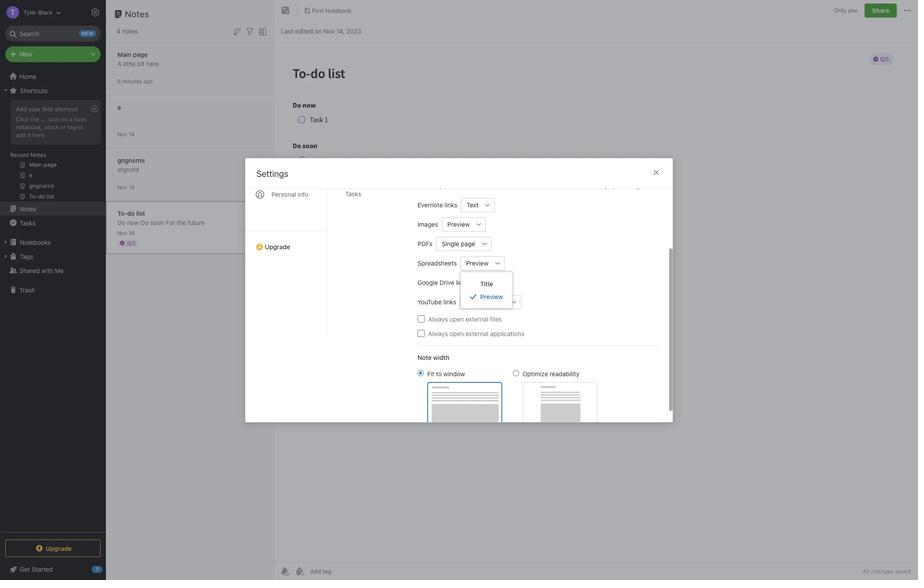 Task type: vqa. For each thing, say whether or not it's contained in the screenshot.
on within the 'icon on a note, notebook, stack or tag to add it here.'
yes



Task type: locate. For each thing, give the bounding box(es) containing it.
0 vertical spatial upgrade button
[[246, 231, 327, 254]]

open down always open external files
[[450, 330, 464, 337]]

open
[[450, 315, 464, 323], [450, 330, 464, 337]]

2 vertical spatial nov 14
[[117, 230, 135, 236]]

Search text field
[[11, 26, 95, 42]]

main page
[[117, 51, 148, 58]]

the right for
[[177, 219, 186, 226]]

open for always open external applications
[[450, 330, 464, 337]]

Choose default view option for Images field
[[442, 217, 486, 231]]

first notebook button
[[301, 4, 355, 17]]

0 vertical spatial preview button
[[442, 217, 472, 231]]

always for always open external files
[[428, 315, 448, 323]]

list
[[136, 210, 145, 217]]

1 horizontal spatial the
[[177, 219, 186, 226]]

nov 14 down the sfgnsfd
[[117, 184, 135, 191]]

tasks inside button
[[19, 219, 36, 227]]

add
[[16, 132, 26, 139]]

notes
[[125, 9, 149, 19], [30, 151, 46, 159], [19, 205, 36, 213]]

0 vertical spatial preview
[[448, 221, 470, 228]]

0 horizontal spatial tasks
[[19, 219, 36, 227]]

recent
[[10, 151, 29, 159]]

first
[[42, 106, 53, 113]]

click the ...
[[16, 116, 47, 123]]

links left and
[[511, 183, 524, 190]]

small
[[466, 298, 481, 306]]

to inside option group
[[436, 370, 442, 378]]

on
[[315, 27, 322, 35], [61, 116, 68, 123]]

on inside note window element
[[315, 27, 322, 35]]

2 vertical spatial notes
[[19, 205, 36, 213]]

nov 14 for gngnsrns
[[117, 184, 135, 191]]

0 horizontal spatial upgrade button
[[5, 540, 101, 558]]

with
[[41, 267, 53, 274]]

14 up 0/3
[[129, 230, 135, 236]]

to right fit
[[436, 370, 442, 378]]

nov left 14,
[[324, 27, 335, 35]]

notebooks
[[20, 239, 51, 246]]

on left a at the left top of page
[[61, 116, 68, 123]]

0 horizontal spatial page
[[133, 51, 148, 58]]

1 always from the top
[[428, 315, 448, 323]]

0 vertical spatial to
[[78, 124, 83, 131]]

images
[[418, 221, 438, 228]]

1 horizontal spatial do
[[141, 219, 149, 226]]

options?
[[610, 183, 634, 190]]

preview button for spreadsheets
[[461, 256, 491, 270]]

0 vertical spatial upgrade
[[265, 243, 290, 251]]

notes up 'tasks' button
[[19, 205, 36, 213]]

to down note,
[[78, 124, 83, 131]]

preview button down choose default view option for pdfs field
[[461, 256, 491, 270]]

0 horizontal spatial the
[[31, 116, 39, 123]]

external up always open external applications
[[466, 315, 489, 323]]

on inside icon on a note, notebook, stack or tag to add it here.
[[61, 116, 68, 123]]

1 horizontal spatial on
[[315, 27, 322, 35]]

share
[[873, 7, 890, 14]]

2 vertical spatial 14
[[129, 230, 135, 236]]

Choose default view option for YouTube links field
[[460, 295, 522, 309]]

what are my options?
[[573, 183, 634, 190]]

0 vertical spatial 14
[[129, 131, 135, 138]]

Choose default view option for Evernote links field
[[461, 198, 495, 212]]

3 nov 14 from the top
[[117, 230, 135, 236]]

external
[[466, 315, 489, 323], [466, 330, 489, 337]]

the inside note list element
[[177, 219, 186, 226]]

tags button
[[0, 250, 106, 264]]

1 vertical spatial 14
[[129, 184, 135, 191]]

14 for gngnsrns
[[129, 184, 135, 191]]

1 vertical spatial on
[[61, 116, 68, 123]]

notes up notes
[[125, 9, 149, 19]]

group containing add your first shortcut
[[0, 98, 106, 205]]

0 vertical spatial always
[[428, 315, 448, 323]]

1 vertical spatial preview
[[466, 259, 489, 267]]

icon on a note, notebook, stack or tag to add it here.
[[16, 116, 88, 139]]

only
[[835, 7, 847, 14]]

youtube links
[[418, 298, 457, 306]]

1 vertical spatial nov 14
[[117, 184, 135, 191]]

6 minutes ago
[[117, 78, 153, 85]]

0 vertical spatial your
[[28, 106, 41, 113]]

1 vertical spatial external
[[466, 330, 489, 337]]

2 always from the top
[[428, 330, 448, 337]]

choose your default views for new links and attachments.
[[418, 183, 572, 190]]

0 vertical spatial nov 14
[[117, 131, 135, 138]]

your up 'click the ...' on the top left of the page
[[28, 106, 41, 113]]

open for always open external files
[[450, 315, 464, 323]]

14 up gngnsrns
[[129, 131, 135, 138]]

nov
[[324, 27, 335, 35], [117, 131, 127, 138], [117, 184, 127, 191], [117, 230, 127, 236]]

expand note image
[[280, 5, 291, 16]]

or
[[60, 124, 66, 131]]

0 vertical spatial the
[[31, 116, 39, 123]]

here.
[[33, 132, 46, 139]]

note
[[418, 354, 432, 361]]

optimize readability
[[523, 370, 580, 378]]

title link
[[461, 278, 512, 291]]

14 for e
[[129, 131, 135, 138]]

preview
[[448, 221, 470, 228], [466, 259, 489, 267], [480, 293, 504, 301]]

preview button for images
[[442, 217, 472, 231]]

2 14 from the top
[[129, 184, 135, 191]]

ago
[[144, 78, 153, 85]]

note list element
[[106, 0, 274, 581]]

shared with me link
[[0, 264, 106, 278]]

external down always open external files
[[466, 330, 489, 337]]

nov 14 up 0/3
[[117, 230, 135, 236]]

click
[[16, 116, 29, 123]]

drive
[[440, 279, 455, 286]]

do down to-
[[117, 219, 125, 226]]

1 vertical spatial upgrade
[[46, 545, 72, 553]]

choose
[[418, 183, 438, 190]]

1 horizontal spatial upgrade
[[265, 243, 290, 251]]

page inside note list element
[[133, 51, 148, 58]]

it
[[28, 132, 31, 139]]

1 external from the top
[[466, 315, 489, 323]]

0 vertical spatial on
[[315, 27, 322, 35]]

a
[[117, 60, 122, 67]]

main
[[117, 51, 132, 58]]

stack
[[44, 124, 59, 131]]

tree
[[0, 69, 106, 532]]

single
[[442, 240, 460, 248]]

all
[[863, 568, 870, 575]]

0 horizontal spatial your
[[28, 106, 41, 113]]

1 14 from the top
[[129, 131, 135, 138]]

soon
[[150, 219, 164, 226]]

1 horizontal spatial tasks
[[345, 190, 361, 198]]

fit
[[427, 370, 435, 378]]

always right always open external files checkbox
[[428, 315, 448, 323]]

2 open from the top
[[450, 330, 464, 337]]

0 horizontal spatial on
[[61, 116, 68, 123]]

0 vertical spatial tasks
[[345, 190, 361, 198]]

Choose default view option for Spreadsheets field
[[461, 256, 505, 270]]

1 vertical spatial page
[[461, 240, 475, 248]]

1 nov 14 from the top
[[117, 131, 135, 138]]

google
[[418, 279, 438, 286]]

1 horizontal spatial to
[[436, 370, 442, 378]]

2023
[[346, 27, 361, 35]]

nov 14
[[117, 131, 135, 138], [117, 184, 135, 191], [117, 230, 135, 236]]

0 vertical spatial notes
[[125, 9, 149, 19]]

external for files
[[466, 315, 489, 323]]

1 vertical spatial your
[[440, 183, 452, 190]]

1 vertical spatial tasks
[[19, 219, 36, 227]]

nov 14 up gngnsrns
[[117, 131, 135, 138]]

note window element
[[274, 0, 919, 581]]

preview button up single page button
[[442, 217, 472, 231]]

0 horizontal spatial do
[[117, 219, 125, 226]]

group inside tree
[[0, 98, 106, 205]]

4 notes
[[117, 27, 138, 35]]

1 horizontal spatial upgrade button
[[246, 231, 327, 254]]

single page
[[442, 240, 475, 248]]

for
[[166, 219, 175, 226]]

the left ... in the left of the page
[[31, 116, 39, 123]]

gngnsrns sfgnsfd
[[117, 157, 145, 173]]

notebooks link
[[0, 235, 106, 250]]

close image
[[651, 167, 662, 178]]

notes right the recent on the left of the page
[[30, 151, 46, 159]]

0 vertical spatial page
[[133, 51, 148, 58]]

nov down the sfgnsfd
[[117, 184, 127, 191]]

upgrade
[[265, 243, 290, 251], [46, 545, 72, 553]]

tab list
[[246, 103, 327, 336]]

open up always open external applications
[[450, 315, 464, 323]]

nov down e
[[117, 131, 127, 138]]

tasks
[[345, 190, 361, 198], [19, 219, 36, 227]]

do down list at top
[[141, 219, 149, 226]]

page up bit
[[133, 51, 148, 58]]

0 horizontal spatial to
[[78, 124, 83, 131]]

0 vertical spatial external
[[466, 315, 489, 323]]

always right always open external applications 'option'
[[428, 330, 448, 337]]

option group
[[418, 369, 598, 425]]

width
[[433, 354, 450, 361]]

do
[[117, 219, 125, 226], [141, 219, 149, 226]]

0 vertical spatial open
[[450, 315, 464, 323]]

page
[[133, 51, 148, 58], [461, 240, 475, 248]]

preview for spreadsheets
[[466, 259, 489, 267]]

page inside button
[[461, 240, 475, 248]]

1 vertical spatial to
[[436, 370, 442, 378]]

6
[[117, 78, 121, 85]]

tree containing home
[[0, 69, 106, 532]]

14 down the sfgnsfd
[[129, 184, 135, 191]]

tasks inside tab
[[345, 190, 361, 198]]

1 horizontal spatial your
[[440, 183, 452, 190]]

2 vertical spatial preview
[[480, 293, 504, 301]]

spreadsheets
[[418, 259, 457, 267]]

page right single
[[461, 240, 475, 248]]

google drive links
[[418, 279, 469, 286]]

1 horizontal spatial page
[[461, 240, 475, 248]]

None search field
[[11, 26, 95, 42]]

1 vertical spatial the
[[177, 219, 186, 226]]

1 vertical spatial open
[[450, 330, 464, 337]]

shortcuts button
[[0, 83, 106, 98]]

single page button
[[436, 237, 478, 251]]

to-do list
[[117, 210, 145, 217]]

1 open from the top
[[450, 315, 464, 323]]

2 external from the top
[[466, 330, 489, 337]]

home
[[19, 73, 36, 80]]

expand tags image
[[2, 253, 9, 260]]

on right edited
[[315, 27, 322, 35]]

your left default
[[440, 183, 452, 190]]

add tag image
[[295, 567, 305, 577]]

2 nov 14 from the top
[[117, 184, 135, 191]]

Always open external applications checkbox
[[418, 330, 425, 337]]

group
[[0, 98, 106, 205]]

1 vertical spatial preview button
[[461, 256, 491, 270]]

views
[[473, 183, 488, 190]]

1 vertical spatial notes
[[30, 151, 46, 159]]

1 vertical spatial always
[[428, 330, 448, 337]]

your
[[28, 106, 41, 113], [440, 183, 452, 190]]

attachments.
[[537, 183, 572, 190]]



Task type: describe. For each thing, give the bounding box(es) containing it.
preview link
[[461, 291, 512, 303]]

nov up 0/3
[[117, 230, 127, 236]]

edited
[[295, 27, 313, 35]]

evernote
[[418, 201, 443, 209]]

a
[[69, 116, 73, 123]]

shortcuts
[[20, 87, 48, 94]]

fit to window
[[427, 370, 465, 378]]

future
[[188, 219, 205, 226]]

option group containing fit to window
[[418, 369, 598, 425]]

small preview
[[466, 298, 505, 306]]

text button
[[461, 198, 481, 212]]

notes link
[[0, 202, 106, 216]]

saved
[[896, 568, 912, 575]]

Always open external files checkbox
[[418, 316, 425, 323]]

1 vertical spatial upgrade button
[[5, 540, 101, 558]]

you
[[848, 7, 858, 14]]

2 do from the left
[[141, 219, 149, 226]]

page for single page
[[461, 240, 475, 248]]

shared with me
[[19, 267, 64, 274]]

personal info
[[272, 191, 308, 198]]

Optimize readability radio
[[513, 370, 519, 376]]

sfgnsfd
[[117, 166, 139, 173]]

now
[[127, 219, 139, 226]]

optimize
[[523, 370, 548, 378]]

new
[[499, 183, 510, 190]]

external for applications
[[466, 330, 489, 337]]

what
[[573, 183, 588, 190]]

links down drive
[[444, 298, 457, 306]]

files
[[490, 315, 502, 323]]

here
[[146, 60, 159, 67]]

title
[[480, 280, 493, 288]]

add
[[16, 106, 27, 113]]

do
[[127, 210, 135, 217]]

add a reminder image
[[280, 567, 290, 577]]

Choose default view option for PDFs field
[[436, 237, 492, 251]]

expand notebooks image
[[2, 239, 9, 246]]

settings image
[[90, 7, 101, 18]]

new
[[19, 50, 32, 58]]

trash link
[[0, 283, 106, 297]]

settings
[[257, 168, 289, 179]]

tags
[[20, 253, 33, 260]]

pdfs
[[418, 240, 433, 248]]

a little bit here
[[117, 60, 159, 67]]

small preview button
[[460, 295, 507, 309]]

nov 14 for e
[[117, 131, 135, 138]]

links right drive
[[456, 279, 469, 286]]

applications
[[490, 330, 525, 337]]

and
[[525, 183, 535, 190]]

your for first
[[28, 106, 41, 113]]

home link
[[0, 69, 106, 83]]

tasks tab
[[338, 187, 404, 201]]

preview for images
[[448, 221, 470, 228]]

trash
[[19, 286, 35, 294]]

14,
[[336, 27, 345, 35]]

links left text button
[[445, 201, 458, 209]]

shortcut
[[55, 106, 78, 113]]

evernote links
[[418, 201, 458, 209]]

do now do soon for the future
[[117, 219, 205, 226]]

note,
[[74, 116, 88, 123]]

last edited on nov 14, 2023
[[281, 27, 361, 35]]

3 14 from the top
[[129, 230, 135, 236]]

tab list containing personal info
[[246, 103, 327, 336]]

little
[[123, 60, 136, 67]]

upgrade inside tab list
[[265, 243, 290, 251]]

1 do from the left
[[117, 219, 125, 226]]

always open external applications
[[428, 330, 525, 337]]

first notebook
[[312, 7, 352, 14]]

4
[[117, 27, 121, 35]]

Fit to window radio
[[418, 370, 424, 376]]

page for main page
[[133, 51, 148, 58]]

recent notes
[[10, 151, 46, 159]]

tag
[[67, 124, 76, 131]]

always for always open external applications
[[428, 330, 448, 337]]

e
[[117, 104, 121, 111]]

changes
[[872, 568, 894, 575]]

upgrade button inside tab list
[[246, 231, 327, 254]]

add your first shortcut
[[16, 106, 78, 113]]

text
[[467, 201, 479, 209]]

tasks button
[[0, 216, 106, 230]]

0/3
[[127, 240, 135, 247]]

notebook
[[326, 7, 352, 14]]

always open external files
[[428, 315, 502, 323]]

share button
[[865, 4, 897, 18]]

to-
[[117, 210, 127, 217]]

Note Editor text field
[[274, 42, 919, 563]]

notes inside note list element
[[125, 9, 149, 19]]

the inside tree
[[31, 116, 39, 123]]

my
[[600, 183, 608, 190]]

your for default
[[440, 183, 452, 190]]

info
[[298, 191, 308, 198]]

readability
[[550, 370, 580, 378]]

nov inside note window element
[[324, 27, 335, 35]]

dropdown list menu
[[461, 278, 512, 303]]

0 horizontal spatial upgrade
[[46, 545, 72, 553]]

preview inside dropdown list "menu"
[[480, 293, 504, 301]]

default
[[453, 183, 472, 190]]

to inside icon on a note, notebook, stack or tag to add it here.
[[78, 124, 83, 131]]

youtube
[[418, 298, 442, 306]]

me
[[55, 267, 64, 274]]

only you
[[835, 7, 858, 14]]

...
[[41, 116, 47, 123]]

bit
[[137, 60, 145, 67]]



